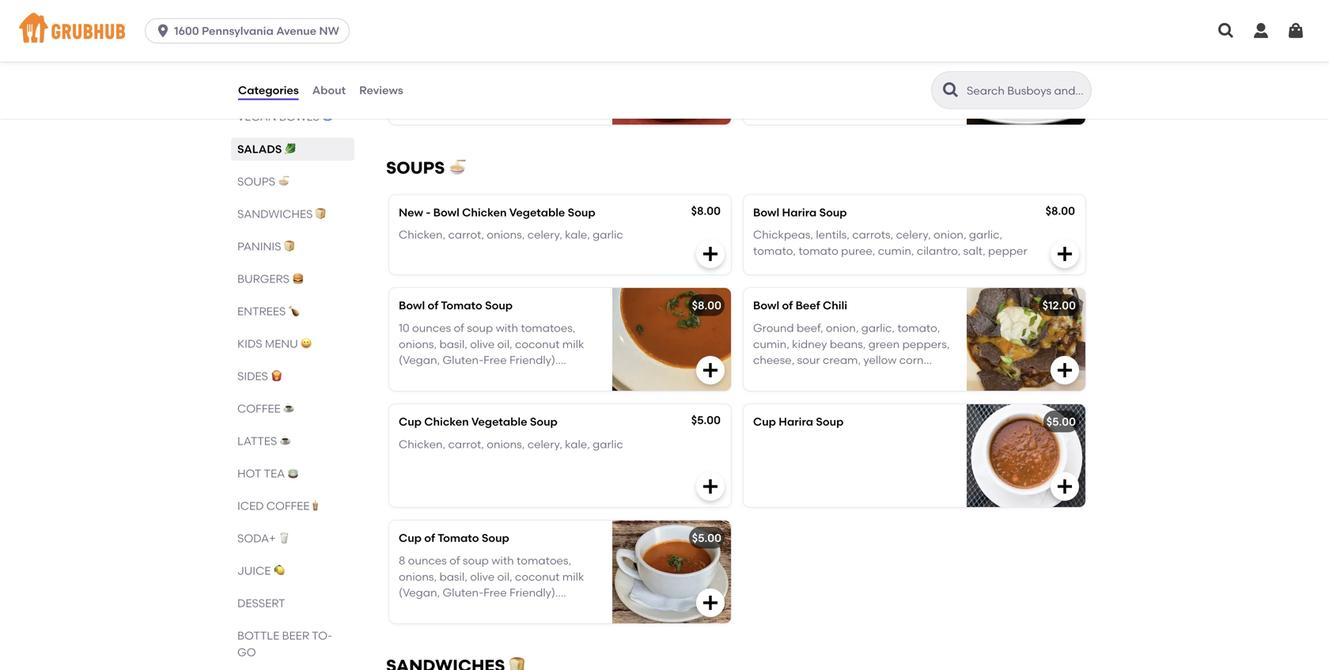 Task type: describe. For each thing, give the bounding box(es) containing it.
puree,
[[841, 244, 875, 258]]

sandwiches
[[237, 207, 313, 221]]

chicken, carrot, onions, celery, kale, garlic for chicken
[[399, 228, 623, 241]]

allergies: inside romaine lettuce, croutons, parmesan cheese, caesar dressing (dressing contains anchovies). possible allergies: dairy.
[[445, 103, 493, 116]]

tortilla
[[753, 369, 788, 383]]

dairy,
[[851, 386, 881, 399]]

possible inside 10 ounces of soup with tomatoes, onions, basil, olive oil, coconut milk (vegan, gluten-free friendly). possible allergies:  onions.
[[399, 369, 442, 383]]

🍋
[[274, 564, 285, 578]]

cup for cup harira soup
[[753, 415, 776, 429]]

(vegan, for 8
[[399, 586, 440, 599]]

burgers
[[237, 272, 290, 286]]

celery, for new - bowl chicken vegetable soup
[[528, 228, 562, 241]]

chickpeas,
[[753, 228, 813, 241]]

oil, for bowl of tomato soup
[[497, 337, 512, 351]]

onions, inside 8 ounces of soup with tomatoes, onions, basil, olive oil, coconut milk (vegan, gluten-free friendly). possible allergies:  onions.
[[399, 570, 437, 583]]

basil, for bowl
[[440, 337, 468, 351]]

ounces for cup
[[408, 554, 447, 567]]

cup harira soup
[[753, 415, 844, 429]]

tomato for bowl
[[441, 299, 482, 312]]

sour
[[797, 353, 820, 367]]

corn
[[900, 353, 924, 367]]

svg image for 8 ounces of soup with tomatoes, onions, basil, olive oil, coconut milk (vegan, gluten-free friendly). possible allergies:  onions.
[[701, 594, 720, 613]]

green
[[869, 337, 900, 351]]

garlic for cup chicken vegetable soup
[[593, 438, 623, 451]]

iced coffee🧋
[[237, 499, 321, 513]]

chips
[[791, 369, 819, 383]]

vegan
[[237, 110, 277, 123]]

soup for bowl of tomato soup
[[467, 321, 493, 335]]

iced
[[237, 499, 264, 513]]

tea
[[264, 467, 285, 480]]

🍞 for paninis 🍞
[[284, 240, 295, 253]]

croutons,
[[493, 55, 543, 68]]

soda+
[[237, 532, 276, 545]]

☕️ for coffee ☕️
[[283, 402, 294, 415]]

svg image inside 1600 pennsylvania avenue nw button
[[155, 23, 171, 39]]

pepper
[[988, 244, 1028, 258]]

paninis
[[237, 240, 281, 253]]

categories
[[238, 83, 299, 97]]

1 vertical spatial chicken
[[424, 415, 469, 429]]

tomato for cup
[[438, 532, 479, 545]]

🍞 for sandwiches 🍞
[[315, 207, 327, 221]]

0 horizontal spatial soups
[[237, 175, 275, 188]]

roasted beet salad image
[[967, 22, 1086, 125]]

tomato
[[799, 244, 839, 258]]

$12.00
[[1043, 299, 1076, 312]]

1600 pennsylvania avenue nw
[[174, 24, 339, 38]]

1 horizontal spatial soups 🍜
[[386, 158, 466, 178]]

menu
[[265, 337, 298, 351]]

lattes ☕️
[[237, 434, 291, 448]]

dessert
[[237, 597, 285, 610]]

onions, inside 10 ounces of soup with tomatoes, onions, basil, olive oil, coconut milk (vegan, gluten-free friendly). possible allergies:  onions.
[[399, 337, 437, 351]]

to-
[[312, 629, 332, 643]]

basil, for cup
[[440, 570, 468, 583]]

dairy.
[[496, 103, 526, 116]]

milk for 8 ounces of soup with tomatoes, onions, basil, olive oil, coconut milk (vegan, gluten-free friendly). possible allergies:  onions.
[[562, 570, 584, 583]]

of inside 10 ounces of soup with tomatoes, onions, basil, olive oil, coconut milk (vegan, gluten-free friendly). possible allergies:  onions.
[[454, 321, 464, 335]]

free for $5.00
[[484, 586, 507, 599]]

bowl harira soup
[[753, 206, 847, 219]]

sides
[[237, 370, 268, 383]]

chicken, for new
[[399, 228, 446, 241]]

8
[[399, 554, 405, 567]]

carrot, for bowl
[[448, 228, 484, 241]]

yellow
[[864, 353, 897, 367]]

allergies: inside 10 ounces of soup with tomatoes, onions, basil, olive oil, coconut milk (vegan, gluten-free friendly). possible allergies:  onions.
[[445, 369, 493, 383]]

celery, for cup chicken vegetable soup
[[528, 438, 562, 451]]

juice 🍋
[[237, 564, 285, 578]]

beans,
[[830, 337, 866, 351]]

possible inside romaine lettuce, croutons, parmesan cheese, caesar dressing (dressing contains anchovies). possible allergies: dairy.
[[399, 103, 442, 116]]

allergies: inside 8 ounces of soup with tomatoes, onions, basil, olive oil, coconut milk (vegan, gluten-free friendly). possible allergies:  onions.
[[445, 602, 493, 616]]

beer
[[282, 629, 309, 643]]

go
[[237, 646, 256, 659]]

🍵
[[288, 467, 299, 480]]

kale, for cup chicken vegetable soup
[[565, 438, 590, 451]]

salads 🥬
[[237, 142, 296, 156]]

(vegan, for 10
[[399, 353, 440, 367]]

$8.00 for chicken, carrot, onions, celery, kale, garlic
[[691, 204, 721, 217]]

gluten- for 8
[[443, 586, 484, 599]]

caesar salad* image
[[612, 22, 731, 125]]

ounces for bowl
[[412, 321, 451, 335]]

with for cup of tomato soup
[[492, 554, 514, 567]]

bowl of beef chili
[[753, 299, 848, 312]]

hot
[[237, 467, 261, 480]]

🥣
[[322, 110, 333, 123]]

contains
[[451, 87, 498, 100]]

chickpeas, lentils, carrots, celery, onion, garlic, tomato, tomato puree, cumin, cilantro, salt, pepper
[[753, 228, 1028, 258]]

cumin, inside the chickpeas, lentils, carrots, celery, onion, garlic, tomato, tomato puree, cumin, cilantro, salt, pepper
[[878, 244, 914, 258]]

romaine
[[399, 55, 447, 68]]

romaine lettuce, croutons, parmesan cheese, caesar dressing (dressing contains anchovies). possible allergies: dairy. button
[[389, 22, 731, 125]]

reviews button
[[359, 62, 404, 119]]

milk for 10 ounces of soup with tomatoes, onions, basil, olive oil, coconut milk (vegan, gluten-free friendly). possible allergies:  onions.
[[562, 337, 584, 351]]

bowl right '-'
[[433, 206, 460, 219]]

cilantro,
[[917, 244, 961, 258]]

🥛
[[278, 532, 289, 545]]

ground beef, onion, garlic, tomato, cumin, kidney beans, green peppers, cheese, sour cream, yellow corn tortilla chips (gluten-free friendly). possible allergies: dairy, onion.
[[753, 321, 950, 399]]

onion, inside the chickpeas, lentils, carrots, celery, onion, garlic, tomato, tomato puree, cumin, cilantro, salt, pepper
[[934, 228, 967, 241]]

categories button
[[237, 62, 300, 119]]

tomato, inside the chickpeas, lentils, carrots, celery, onion, garlic, tomato, tomato puree, cumin, cilantro, salt, pepper
[[753, 244, 796, 258]]

10 ounces of soup with tomatoes, onions, basil, olive oil, coconut milk (vegan, gluten-free friendly). possible allergies:  onions.
[[399, 321, 584, 383]]

onion.
[[884, 386, 919, 399]]

bowl of beef chili image
[[967, 288, 1086, 391]]

reviews
[[359, 83, 403, 97]]

entrees 🍗
[[237, 305, 300, 318]]

garlic, inside ground beef, onion, garlic, tomato, cumin, kidney beans, green peppers, cheese, sour cream, yellow corn tortilla chips (gluten-free friendly). possible allergies: dairy, onion.
[[862, 321, 895, 335]]

🥬
[[285, 142, 296, 156]]

0 vertical spatial vegetable
[[509, 206, 565, 219]]

coconut for cup of tomato soup
[[515, 570, 560, 583]]

juice
[[237, 564, 271, 578]]

gluten- for 10
[[443, 353, 484, 367]]

coffee ☕️
[[237, 402, 294, 415]]

0 horizontal spatial 🍜
[[278, 175, 289, 188]]

cumin, inside ground beef, onion, garlic, tomato, cumin, kidney beans, green peppers, cheese, sour cream, yellow corn tortilla chips (gluten-free friendly). possible allergies: dairy, onion.
[[753, 337, 790, 351]]

entrees
[[237, 305, 286, 318]]

8 ounces of soup with tomatoes, onions, basil, olive oil, coconut milk (vegan, gluten-free friendly). possible allergies:  onions.
[[399, 554, 584, 616]]

lattes
[[237, 434, 277, 448]]

lentils,
[[816, 228, 850, 241]]

cup harira soup image
[[967, 405, 1086, 507]]



Task type: vqa. For each thing, say whether or not it's contained in the screenshot.
right best seller
no



Task type: locate. For each thing, give the bounding box(es) containing it.
paninis 🍞
[[237, 240, 295, 253]]

0 horizontal spatial onion,
[[826, 321, 859, 335]]

1 coconut from the top
[[515, 337, 560, 351]]

olive down cup of tomato soup
[[470, 570, 495, 583]]

possible down (dressing
[[399, 103, 442, 116]]

🍜 up sandwiches 🍞
[[278, 175, 289, 188]]

1 (vegan, from the top
[[399, 353, 440, 367]]

beef,
[[797, 321, 823, 335]]

☕️ right coffee
[[283, 402, 294, 415]]

(vegan, down 10
[[399, 353, 440, 367]]

🍗
[[288, 305, 300, 318]]

bowl up the chickpeas,
[[753, 206, 780, 219]]

chili
[[823, 299, 848, 312]]

1 vertical spatial garlic,
[[862, 321, 895, 335]]

soups 🍜 up '-'
[[386, 158, 466, 178]]

0 horizontal spatial cumin,
[[753, 337, 790, 351]]

olive
[[470, 337, 495, 351], [470, 570, 495, 583]]

basil, down bowl of tomato soup
[[440, 337, 468, 351]]

basil,
[[440, 337, 468, 351], [440, 570, 468, 583]]

of inside 8 ounces of soup with tomatoes, onions, basil, olive oil, coconut milk (vegan, gluten-free friendly). possible allergies:  onions.
[[450, 554, 460, 567]]

chicken
[[462, 206, 507, 219], [424, 415, 469, 429]]

soups up new
[[386, 158, 445, 178]]

cup of tomato soup
[[399, 532, 509, 545]]

milk inside 8 ounces of soup with tomatoes, onions, basil, olive oil, coconut milk (vegan, gluten-free friendly). possible allergies:  onions.
[[562, 570, 584, 583]]

salt,
[[963, 244, 986, 258]]

bowls
[[279, 110, 319, 123]]

tomatoes, inside 10 ounces of soup with tomatoes, onions, basil, olive oil, coconut milk (vegan, gluten-free friendly). possible allergies:  onions.
[[521, 321, 576, 335]]

0 vertical spatial gluten-
[[443, 353, 484, 367]]

1 vertical spatial tomato
[[438, 532, 479, 545]]

with for bowl of tomato soup
[[496, 321, 518, 335]]

with down cup of tomato soup
[[492, 554, 514, 567]]

$5.00 for cup of tomato soup image
[[692, 532, 722, 545]]

0 vertical spatial onion,
[[934, 228, 967, 241]]

1 garlic from the top
[[593, 228, 623, 241]]

of for bowl of beef chili
[[782, 299, 793, 312]]

1 vertical spatial cumin,
[[753, 337, 790, 351]]

1 horizontal spatial onion,
[[934, 228, 967, 241]]

coffee
[[237, 402, 281, 415]]

celery, inside the chickpeas, lentils, carrots, celery, onion, garlic, tomato, tomato puree, cumin, cilantro, salt, pepper
[[896, 228, 931, 241]]

of up 10 ounces of soup with tomatoes, onions, basil, olive oil, coconut milk (vegan, gluten-free friendly). possible allergies:  onions.
[[428, 299, 439, 312]]

salads
[[237, 142, 282, 156]]

oil, inside 10 ounces of soup with tomatoes, onions, basil, olive oil, coconut milk (vegan, gluten-free friendly). possible allergies:  onions.
[[497, 337, 512, 351]]

10
[[399, 321, 410, 335]]

onion, up cilantro,
[[934, 228, 967, 241]]

new - bowl chicken vegetable soup
[[399, 206, 596, 219]]

coconut inside 10 ounces of soup with tomatoes, onions, basil, olive oil, coconut milk (vegan, gluten-free friendly). possible allergies:  onions.
[[515, 337, 560, 351]]

cheese, up tortilla
[[753, 353, 795, 367]]

free inside ground beef, onion, garlic, tomato, cumin, kidney beans, green peppers, cheese, sour cream, yellow corn tortilla chips (gluten-free friendly). possible allergies: dairy, onion.
[[866, 369, 890, 383]]

2 coconut from the top
[[515, 570, 560, 583]]

celery, for bowl harira soup
[[896, 228, 931, 241]]

free down yellow
[[866, 369, 890, 383]]

0 vertical spatial milk
[[562, 337, 584, 351]]

coconut for bowl of tomato soup
[[515, 337, 560, 351]]

ounces right 10
[[412, 321, 451, 335]]

gluten-
[[443, 353, 484, 367], [443, 586, 484, 599]]

soup inside 8 ounces of soup with tomatoes, onions, basil, olive oil, coconut milk (vegan, gluten-free friendly). possible allergies:  onions.
[[463, 554, 489, 567]]

soup
[[467, 321, 493, 335], [463, 554, 489, 567]]

possible inside 8 ounces of soup with tomatoes, onions, basil, olive oil, coconut milk (vegan, gluten-free friendly). possible allergies:  onions.
[[399, 602, 442, 616]]

$8.00
[[691, 204, 721, 217], [1046, 204, 1075, 217], [692, 299, 722, 312]]

of for bowl of tomato soup
[[428, 299, 439, 312]]

1 oil, from the top
[[497, 337, 512, 351]]

1 vertical spatial cheese,
[[753, 353, 795, 367]]

1600 pennsylvania avenue nw button
[[145, 18, 356, 44]]

2 onions. from the top
[[496, 602, 536, 616]]

vegetable
[[509, 206, 565, 219], [471, 415, 527, 429]]

2 olive from the top
[[470, 570, 495, 583]]

olive inside 10 ounces of soup with tomatoes, onions, basil, olive oil, coconut milk (vegan, gluten-free friendly). possible allergies:  onions.
[[470, 337, 495, 351]]

1 vertical spatial milk
[[562, 570, 584, 583]]

1 carrot, from the top
[[448, 228, 484, 241]]

soup for cup of tomato soup
[[463, 554, 489, 567]]

oil, inside 8 ounces of soup with tomatoes, onions, basil, olive oil, coconut milk (vegan, gluten-free friendly). possible allergies:  onions.
[[497, 570, 512, 583]]

gluten- inside 8 ounces of soup with tomatoes, onions, basil, olive oil, coconut milk (vegan, gluten-free friendly). possible allergies:  onions.
[[443, 586, 484, 599]]

onion, inside ground beef, onion, garlic, tomato, cumin, kidney beans, green peppers, cheese, sour cream, yellow corn tortilla chips (gluten-free friendly). possible allergies: dairy, onion.
[[826, 321, 859, 335]]

0 vertical spatial (vegan,
[[399, 353, 440, 367]]

tomato
[[441, 299, 482, 312], [438, 532, 479, 545]]

cup chicken vegetable soup
[[399, 415, 558, 429]]

1 vertical spatial coconut
[[515, 570, 560, 583]]

pennsylvania
[[202, 24, 274, 38]]

bowl for ground beef, onion, garlic, tomato, cumin, kidney beans, green peppers, cheese, sour cream, yellow corn tortilla chips (gluten-free friendly). possible allergies: dairy, onion.
[[753, 299, 780, 312]]

friendly). inside 8 ounces of soup with tomatoes, onions, basil, olive oil, coconut milk (vegan, gluten-free friendly). possible allergies:  onions.
[[510, 586, 558, 599]]

0 vertical spatial coconut
[[515, 337, 560, 351]]

(vegan, inside 10 ounces of soup with tomatoes, onions, basil, olive oil, coconut milk (vegan, gluten-free friendly). possible allergies:  onions.
[[399, 353, 440, 367]]

0 vertical spatial ounces
[[412, 321, 451, 335]]

1 vertical spatial onions.
[[496, 602, 536, 616]]

peppers,
[[903, 337, 950, 351]]

0 vertical spatial tomato,
[[753, 244, 796, 258]]

tomato up 8 ounces of soup with tomatoes, onions, basil, olive oil, coconut milk (vegan, gluten-free friendly). possible allergies:  onions.
[[438, 532, 479, 545]]

basil, inside 8 ounces of soup with tomatoes, onions, basil, olive oil, coconut milk (vegan, gluten-free friendly). possible allergies:  onions.
[[440, 570, 468, 583]]

(vegan, inside 8 ounces of soup with tomatoes, onions, basil, olive oil, coconut milk (vegan, gluten-free friendly). possible allergies:  onions.
[[399, 586, 440, 599]]

garlic
[[593, 228, 623, 241], [593, 438, 623, 451]]

2 kale, from the top
[[565, 438, 590, 451]]

1 kale, from the top
[[565, 228, 590, 241]]

0 vertical spatial garlic
[[593, 228, 623, 241]]

1 vertical spatial kale,
[[565, 438, 590, 451]]

soup down bowl of tomato soup
[[467, 321, 493, 335]]

tomato, down the chickpeas,
[[753, 244, 796, 258]]

1 vertical spatial gluten-
[[443, 586, 484, 599]]

ground
[[753, 321, 794, 335]]

2 milk from the top
[[562, 570, 584, 583]]

2 carrot, from the top
[[448, 438, 484, 451]]

cup of tomato soup image
[[612, 521, 731, 624]]

cup for cup chicken vegetable soup
[[399, 415, 422, 429]]

0 vertical spatial kale,
[[565, 228, 590, 241]]

1 vertical spatial chicken,
[[399, 438, 446, 451]]

possible inside ground beef, onion, garlic, tomato, cumin, kidney beans, green peppers, cheese, sour cream, yellow corn tortilla chips (gluten-free friendly). possible allergies: dairy, onion.
[[753, 386, 797, 399]]

gluten- down cup of tomato soup
[[443, 586, 484, 599]]

anchovies).
[[500, 87, 562, 100]]

free for $8.00
[[484, 353, 507, 367]]

avenue
[[276, 24, 317, 38]]

onions, down 8
[[399, 570, 437, 583]]

(dressing
[[399, 87, 449, 100]]

oil, down cup of tomato soup
[[497, 570, 512, 583]]

1 vertical spatial onion,
[[826, 321, 859, 335]]

with inside 10 ounces of soup with tomatoes, onions, basil, olive oil, coconut milk (vegan, gluten-free friendly). possible allergies:  onions.
[[496, 321, 518, 335]]

cheese, inside romaine lettuce, croutons, parmesan cheese, caesar dressing (dressing contains anchovies). possible allergies: dairy.
[[457, 71, 498, 84]]

1 vertical spatial oil,
[[497, 570, 512, 583]]

0 vertical spatial 🍞
[[315, 207, 327, 221]]

0 vertical spatial onions.
[[496, 369, 536, 383]]

0 vertical spatial ☕️
[[283, 402, 294, 415]]

0 vertical spatial carrot,
[[448, 228, 484, 241]]

soups 🍜
[[386, 158, 466, 178], [237, 175, 289, 188]]

1 vertical spatial chicken, carrot, onions, celery, kale, garlic
[[399, 438, 623, 451]]

garlic, up green
[[862, 321, 895, 335]]

2 vertical spatial free
[[484, 586, 507, 599]]

0 vertical spatial oil,
[[497, 337, 512, 351]]

kidney
[[792, 337, 827, 351]]

possible down tortilla
[[753, 386, 797, 399]]

bowl up ground at the right top of page
[[753, 299, 780, 312]]

with down bowl of tomato soup
[[496, 321, 518, 335]]

soups 🍜 down the salads 🥬
[[237, 175, 289, 188]]

harira for bowl
[[782, 206, 817, 219]]

chicken, carrot, onions, celery, kale, garlic for soup
[[399, 438, 623, 451]]

0 vertical spatial cheese,
[[457, 71, 498, 84]]

coconut inside 8 ounces of soup with tomatoes, onions, basil, olive oil, coconut milk (vegan, gluten-free friendly). possible allergies:  onions.
[[515, 570, 560, 583]]

onions. for bowl of tomato soup
[[496, 369, 536, 383]]

romaine lettuce, croutons, parmesan cheese, caesar dressing (dressing contains anchovies). possible allergies: dairy.
[[399, 55, 588, 116]]

tomatoes, for bowl of tomato soup
[[521, 321, 576, 335]]

allergies: down cup of tomato soup
[[445, 602, 493, 616]]

0 vertical spatial tomatoes,
[[521, 321, 576, 335]]

allergies: inside ground beef, onion, garlic, tomato, cumin, kidney beans, green peppers, cheese, sour cream, yellow corn tortilla chips (gluten-free friendly). possible allergies: dairy, onion.
[[799, 386, 848, 399]]

1 vertical spatial ounces
[[408, 554, 447, 567]]

carrot, down cup chicken vegetable soup
[[448, 438, 484, 451]]

2 basil, from the top
[[440, 570, 468, 583]]

chicken, carrot, onions, celery, kale, garlic
[[399, 228, 623, 241], [399, 438, 623, 451]]

kale, for new - bowl chicken vegetable soup
[[565, 228, 590, 241]]

svg image
[[1287, 21, 1306, 40], [1056, 245, 1075, 264], [701, 477, 720, 496], [701, 594, 720, 613]]

burgers 🍔
[[237, 272, 303, 286]]

celery,
[[528, 228, 562, 241], [896, 228, 931, 241], [528, 438, 562, 451]]

ounces inside 10 ounces of soup with tomatoes, onions, basil, olive oil, coconut milk (vegan, gluten-free friendly). possible allergies:  onions.
[[412, 321, 451, 335]]

beef
[[796, 299, 820, 312]]

with inside 8 ounces of soup with tomatoes, onions, basil, olive oil, coconut milk (vegan, gluten-free friendly). possible allergies:  onions.
[[492, 554, 514, 567]]

bowl for chickpeas, lentils, carrots, celery, onion, garlic, tomato, tomato puree, cumin, cilantro, salt, pepper
[[753, 206, 780, 219]]

dressing
[[543, 71, 588, 84]]

0 vertical spatial chicken,
[[399, 228, 446, 241]]

about button
[[312, 62, 347, 119]]

onions,
[[487, 228, 525, 241], [399, 337, 437, 351], [487, 438, 525, 451], [399, 570, 437, 583]]

1 gluten- from the top
[[443, 353, 484, 367]]

cream,
[[823, 353, 861, 367]]

onions, down 10
[[399, 337, 437, 351]]

$5.00
[[691, 414, 721, 427], [1047, 415, 1076, 429], [692, 532, 722, 545]]

bottle
[[237, 629, 279, 643]]

tomatoes, for cup of tomato soup
[[517, 554, 571, 567]]

allergies: down chips
[[799, 386, 848, 399]]

0 vertical spatial chicken
[[462, 206, 507, 219]]

soup down cup of tomato soup
[[463, 554, 489, 567]]

parmesan
[[399, 71, 454, 84]]

ounces inside 8 ounces of soup with tomatoes, onions, basil, olive oil, coconut milk (vegan, gluten-free friendly). possible allergies:  onions.
[[408, 554, 447, 567]]

celery, up cilantro,
[[896, 228, 931, 241]]

1 onions. from the top
[[496, 369, 536, 383]]

onions, down cup chicken vegetable soup
[[487, 438, 525, 451]]

oil, for cup of tomato soup
[[497, 570, 512, 583]]

allergies: down 'contains' on the top left of the page
[[445, 103, 493, 116]]

allergies: up cup chicken vegetable soup
[[445, 369, 493, 383]]

of left "beef"
[[782, 299, 793, 312]]

(gluten-
[[822, 369, 866, 383]]

friendly). inside 10 ounces of soup with tomatoes, onions, basil, olive oil, coconut milk (vegan, gluten-free friendly). possible allergies:  onions.
[[510, 353, 558, 367]]

0 horizontal spatial cheese,
[[457, 71, 498, 84]]

1 milk from the top
[[562, 337, 584, 351]]

soups down salads
[[237, 175, 275, 188]]

1 vertical spatial 🍞
[[284, 240, 295, 253]]

1 chicken, carrot, onions, celery, kale, garlic from the top
[[399, 228, 623, 241]]

🍟
[[271, 370, 282, 383]]

basil, down cup of tomato soup
[[440, 570, 468, 583]]

kids menu 😀
[[237, 337, 312, 351]]

svg image inside main navigation navigation
[[1287, 21, 1306, 40]]

1 vertical spatial friendly).
[[892, 369, 941, 383]]

1 horizontal spatial cumin,
[[878, 244, 914, 258]]

1 olive from the top
[[470, 337, 495, 351]]

free inside 8 ounces of soup with tomatoes, onions, basil, olive oil, coconut milk (vegan, gluten-free friendly). possible allergies:  onions.
[[484, 586, 507, 599]]

0 vertical spatial friendly).
[[510, 353, 558, 367]]

gluten- down bowl of tomato soup
[[443, 353, 484, 367]]

2 (vegan, from the top
[[399, 586, 440, 599]]

0 vertical spatial soup
[[467, 321, 493, 335]]

1 vertical spatial tomato,
[[898, 321, 940, 335]]

bowl for 10 ounces of soup with tomatoes, onions, basil, olive oil, coconut milk (vegan, gluten-free friendly). possible allergies:  onions.
[[399, 299, 425, 312]]

(vegan, down 8
[[399, 586, 440, 599]]

milk inside 10 ounces of soup with tomatoes, onions, basil, olive oil, coconut milk (vegan, gluten-free friendly). possible allergies:  onions.
[[562, 337, 584, 351]]

olive for bowl of tomato soup
[[470, 337, 495, 351]]

bowl of tomato soup
[[399, 299, 513, 312]]

bowl up 10
[[399, 299, 425, 312]]

onions. for cup of tomato soup
[[496, 602, 536, 616]]

ounces right 8
[[408, 554, 447, 567]]

search icon image
[[942, 81, 961, 100]]

possible down 10
[[399, 369, 442, 383]]

celery, down new - bowl chicken vegetable soup
[[528, 228, 562, 241]]

of down bowl of tomato soup
[[454, 321, 464, 335]]

bowl
[[433, 206, 460, 219], [753, 206, 780, 219], [399, 299, 425, 312], [753, 299, 780, 312]]

celery, down cup chicken vegetable soup
[[528, 438, 562, 451]]

harira down chips
[[779, 415, 813, 429]]

Search Busboys and Poets - 450 K search field
[[965, 83, 1086, 98]]

cheese, up 'contains' on the top left of the page
[[457, 71, 498, 84]]

olive down bowl of tomato soup
[[470, 337, 495, 351]]

1 vertical spatial harira
[[779, 415, 813, 429]]

1 chicken, from the top
[[399, 228, 446, 241]]

hot tea 🍵
[[237, 467, 299, 480]]

chicken, down cup chicken vegetable soup
[[399, 438, 446, 451]]

chicken, for cup
[[399, 438, 446, 451]]

garlic for new - bowl chicken vegetable soup
[[593, 228, 623, 241]]

1600
[[174, 24, 199, 38]]

bowl of tomato soup image
[[612, 288, 731, 391]]

0 vertical spatial chicken, carrot, onions, celery, kale, garlic
[[399, 228, 623, 241]]

0 horizontal spatial soups 🍜
[[237, 175, 289, 188]]

svg image for chicken, carrot, onions, celery, kale, garlic
[[701, 477, 720, 496]]

1 horizontal spatial 🍜
[[449, 158, 466, 178]]

bottle beer to- go
[[237, 629, 332, 659]]

🍞 right 'paninis'
[[284, 240, 295, 253]]

1 vertical spatial (vegan,
[[399, 586, 440, 599]]

kids
[[237, 337, 262, 351]]

lettuce,
[[450, 55, 490, 68]]

sandwiches 🍞
[[237, 207, 327, 221]]

of for cup of tomato soup
[[424, 532, 435, 545]]

1 vertical spatial soup
[[463, 554, 489, 567]]

onions. inside 8 ounces of soup with tomatoes, onions, basil, olive oil, coconut milk (vegan, gluten-free friendly). possible allergies:  onions.
[[496, 602, 536, 616]]

new
[[399, 206, 423, 219]]

tomato up 10 ounces of soup with tomatoes, onions, basil, olive oil, coconut milk (vegan, gluten-free friendly). possible allergies:  onions.
[[441, 299, 482, 312]]

friendly). for $8.00
[[510, 353, 558, 367]]

1 vertical spatial with
[[492, 554, 514, 567]]

friendly). inside ground beef, onion, garlic, tomato, cumin, kidney beans, green peppers, cheese, sour cream, yellow corn tortilla chips (gluten-free friendly). possible allergies: dairy, onion.
[[892, 369, 941, 383]]

1 vertical spatial carrot,
[[448, 438, 484, 451]]

0 vertical spatial cumin,
[[878, 244, 914, 258]]

0 vertical spatial basil,
[[440, 337, 468, 351]]

gluten- inside 10 ounces of soup with tomatoes, onions, basil, olive oil, coconut milk (vegan, gluten-free friendly). possible allergies:  onions.
[[443, 353, 484, 367]]

oil, down bowl of tomato soup
[[497, 337, 512, 351]]

allergies:
[[445, 103, 493, 116], [445, 369, 493, 383], [799, 386, 848, 399], [445, 602, 493, 616]]

$5.00 for cup harira soup "image"
[[1047, 415, 1076, 429]]

onion, up "beans,"
[[826, 321, 859, 335]]

0 vertical spatial garlic,
[[969, 228, 1003, 241]]

carrots,
[[852, 228, 894, 241]]

cup for cup of tomato soup
[[399, 532, 422, 545]]

1 vertical spatial garlic
[[593, 438, 623, 451]]

cumin, down carrots,
[[878, 244, 914, 258]]

free down cup of tomato soup
[[484, 586, 507, 599]]

carrot, for vegetable
[[448, 438, 484, 451]]

2 garlic from the top
[[593, 438, 623, 451]]

main navigation navigation
[[0, 0, 1329, 62]]

☕️ right lattes on the left bottom of the page
[[280, 434, 291, 448]]

cheese, inside ground beef, onion, garlic, tomato, cumin, kidney beans, green peppers, cheese, sour cream, yellow corn tortilla chips (gluten-free friendly). possible allergies: dairy, onion.
[[753, 353, 795, 367]]

harira for cup
[[779, 415, 813, 429]]

☕️ for lattes ☕️
[[280, 434, 291, 448]]

1 vertical spatial tomatoes,
[[517, 554, 571, 567]]

0 horizontal spatial tomato,
[[753, 244, 796, 258]]

svg image
[[1217, 21, 1236, 40], [1252, 21, 1271, 40], [155, 23, 171, 39], [1056, 94, 1075, 113], [701, 245, 720, 264], [701, 361, 720, 380], [1056, 361, 1075, 380], [1056, 477, 1075, 496]]

possible down 8
[[399, 602, 442, 616]]

0 vertical spatial olive
[[470, 337, 495, 351]]

nw
[[319, 24, 339, 38]]

of up 8 ounces of soup with tomatoes, onions, basil, olive oil, coconut milk (vegan, gluten-free friendly). possible allergies:  onions.
[[424, 532, 435, 545]]

free inside 10 ounces of soup with tomatoes, onions, basil, olive oil, coconut milk (vegan, gluten-free friendly). possible allergies:  onions.
[[484, 353, 507, 367]]

🍞 right sandwiches
[[315, 207, 327, 221]]

2 chicken, from the top
[[399, 438, 446, 451]]

2 vertical spatial friendly).
[[510, 586, 558, 599]]

2 oil, from the top
[[497, 570, 512, 583]]

soda+ 🥛
[[237, 532, 289, 545]]

onions. inside 10 ounces of soup with tomatoes, onions, basil, olive oil, coconut milk (vegan, gluten-free friendly). possible allergies:  onions.
[[496, 369, 536, 383]]

tomatoes, inside 8 ounces of soup with tomatoes, onions, basil, olive oil, coconut milk (vegan, gluten-free friendly). possible allergies:  onions.
[[517, 554, 571, 567]]

1 horizontal spatial cheese,
[[753, 353, 795, 367]]

chicken, down '-'
[[399, 228, 446, 241]]

🍔
[[292, 272, 303, 286]]

free up cup chicken vegetable soup
[[484, 353, 507, 367]]

0 horizontal spatial garlic,
[[862, 321, 895, 335]]

friendly).
[[510, 353, 558, 367], [892, 369, 941, 383], [510, 586, 558, 599]]

coconut
[[515, 337, 560, 351], [515, 570, 560, 583]]

0 vertical spatial free
[[484, 353, 507, 367]]

1 horizontal spatial garlic,
[[969, 228, 1003, 241]]

🍜 up new - bowl chicken vegetable soup
[[449, 158, 466, 178]]

onions, down new - bowl chicken vegetable soup
[[487, 228, 525, 241]]

1 horizontal spatial 🍞
[[315, 207, 327, 221]]

$8.00 for chickpeas, lentils, carrots, celery, onion, garlic, tomato, tomato puree, cumin, cilantro, salt, pepper
[[1046, 204, 1075, 217]]

garlic, inside the chickpeas, lentils, carrots, celery, onion, garlic, tomato, tomato puree, cumin, cilantro, salt, pepper
[[969, 228, 1003, 241]]

vegan bowls 🥣
[[237, 110, 333, 123]]

1 vertical spatial olive
[[470, 570, 495, 583]]

svg image for chickpeas, lentils, carrots, celery, onion, garlic, tomato, tomato puree, cumin, cilantro, salt, pepper
[[1056, 245, 1075, 264]]

2 gluten- from the top
[[443, 586, 484, 599]]

olive for cup of tomato soup
[[470, 570, 495, 583]]

1 basil, from the top
[[440, 337, 468, 351]]

garlic, up the salt,
[[969, 228, 1003, 241]]

soup inside 10 ounces of soup with tomatoes, onions, basil, olive oil, coconut milk (vegan, gluten-free friendly). possible allergies:  onions.
[[467, 321, 493, 335]]

1 horizontal spatial soups
[[386, 158, 445, 178]]

tomato, inside ground beef, onion, garlic, tomato, cumin, kidney beans, green peppers, cheese, sour cream, yellow corn tortilla chips (gluten-free friendly). possible allergies: dairy, onion.
[[898, 321, 940, 335]]

tomato, up peppers,
[[898, 321, 940, 335]]

friendly). for $5.00
[[510, 586, 558, 599]]

2 chicken, carrot, onions, celery, kale, garlic from the top
[[399, 438, 623, 451]]

1 vertical spatial basil,
[[440, 570, 468, 583]]

🍞
[[315, 207, 327, 221], [284, 240, 295, 253]]

chicken, carrot, onions, celery, kale, garlic down new - bowl chicken vegetable soup
[[399, 228, 623, 241]]

of down cup of tomato soup
[[450, 554, 460, 567]]

0 vertical spatial with
[[496, 321, 518, 335]]

cumin, down ground at the right top of page
[[753, 337, 790, 351]]

chicken, carrot, onions, celery, kale, garlic down cup chicken vegetable soup
[[399, 438, 623, 451]]

1 vertical spatial free
[[866, 369, 890, 383]]

1 vertical spatial ☕️
[[280, 434, 291, 448]]

caesar
[[501, 71, 540, 84]]

0 vertical spatial tomato
[[441, 299, 482, 312]]

1 vertical spatial vegetable
[[471, 415, 527, 429]]

olive inside 8 ounces of soup with tomatoes, onions, basil, olive oil, coconut milk (vegan, gluten-free friendly). possible allergies:  onions.
[[470, 570, 495, 583]]

with
[[496, 321, 518, 335], [492, 554, 514, 567]]

coffee🧋
[[267, 499, 321, 513]]

0 horizontal spatial 🍞
[[284, 240, 295, 253]]

carrot, down new - bowl chicken vegetable soup
[[448, 228, 484, 241]]

about
[[312, 83, 346, 97]]

1 horizontal spatial tomato,
[[898, 321, 940, 335]]

0 vertical spatial harira
[[782, 206, 817, 219]]

harira
[[782, 206, 817, 219], [779, 415, 813, 429]]

basil, inside 10 ounces of soup with tomatoes, onions, basil, olive oil, coconut milk (vegan, gluten-free friendly). possible allergies:  onions.
[[440, 337, 468, 351]]

harira up the chickpeas,
[[782, 206, 817, 219]]



